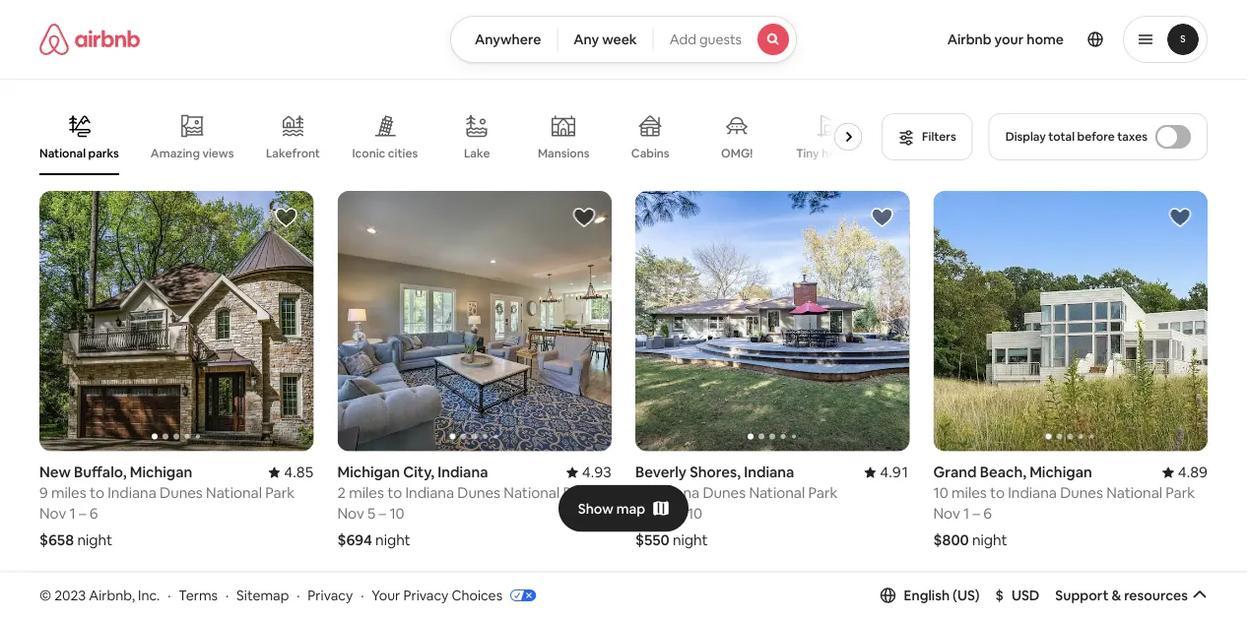 Task type: vqa. For each thing, say whether or not it's contained in the screenshot.
"National" related to Grand
yes



Task type: locate. For each thing, give the bounding box(es) containing it.
dunes for new buffalo, michigan
[[160, 484, 203, 503]]

city,
[[403, 463, 435, 482]]

airbnb your home
[[947, 31, 1064, 48]]

show
[[578, 500, 614, 518]]

tiny homes
[[796, 146, 860, 161]]

night
[[77, 531, 112, 550], [375, 531, 411, 550], [673, 531, 708, 550], [972, 531, 1008, 550]]

nov up $800
[[934, 505, 960, 524]]

michigan for grand beach, michigan
[[1030, 463, 1092, 482]]

2 horizontal spatial miles
[[952, 484, 987, 503]]

1 miles from the left
[[51, 484, 86, 503]]

nov inside 'new buffalo, michigan 9 miles to indiana dunes national park nov 1 – 6 $658 night'
[[39, 505, 66, 524]]

2 park from the left
[[563, 484, 593, 503]]

nov inside michigan city, indiana 2 miles to indiana dunes national park nov 5 – 10 $694 night
[[337, 505, 364, 524]]

3 to from the left
[[990, 484, 1005, 503]]

guests
[[699, 31, 742, 48]]

amazing views
[[151, 146, 234, 161]]

2 nov from the left
[[337, 505, 364, 524]]

night right $694
[[375, 531, 411, 550]]

4.85
[[284, 463, 314, 482]]

night for $658
[[77, 531, 112, 550]]

miles down grand
[[952, 484, 987, 503]]

to
[[90, 484, 104, 503], [387, 484, 402, 503], [990, 484, 1005, 503]]

michigan right buffalo,
[[130, 463, 192, 482]]

2 5 from the left
[[666, 505, 674, 524]]

privacy left your
[[308, 587, 353, 605]]

nov down 9
[[39, 505, 66, 524]]

add guests
[[670, 31, 742, 48]]

2 to from the left
[[387, 484, 402, 503]]

park inside grand beach, michigan 10 miles to indiana dunes national park nov 1 – 6 $800 night
[[1166, 484, 1195, 503]]

0 horizontal spatial miles
[[51, 484, 86, 503]]

3 michigan from the left
[[1030, 463, 1092, 482]]

3 – from the left
[[677, 505, 684, 524]]

6 for $658
[[90, 505, 98, 524]]

4.89
[[1178, 463, 1208, 482]]

english (us) button
[[880, 587, 980, 605]]

5 up the '$550'
[[666, 505, 674, 524]]

1 inside grand beach, michigan 10 miles to indiana dunes national park nov 1 – 6 $800 night
[[964, 505, 970, 524]]

views
[[202, 146, 234, 161]]

2 horizontal spatial michigan
[[1030, 463, 1092, 482]]

2 horizontal spatial to
[[990, 484, 1005, 503]]

nov down in at the bottom right of the page
[[635, 505, 662, 524]]

· right terms
[[226, 587, 229, 605]]

4 nov from the left
[[934, 505, 960, 524]]

1 to from the left
[[90, 484, 104, 503]]

indiana down beach,
[[1008, 484, 1057, 503]]

to right 2
[[387, 484, 402, 503]]

6 inside 'new buffalo, michigan 9 miles to indiana dunes national park nov 1 – 6 $658 night'
[[90, 505, 98, 524]]

5 up $694
[[368, 505, 376, 524]]

to inside 'new buffalo, michigan 9 miles to indiana dunes national park nov 1 – 6 $658 night'
[[90, 484, 104, 503]]

1 horizontal spatial 5
[[666, 505, 674, 524]]

2 horizontal spatial 10
[[934, 484, 949, 503]]

3 miles from the left
[[952, 484, 987, 503]]

park
[[265, 484, 295, 503], [563, 484, 593, 503], [808, 484, 838, 503], [1166, 484, 1195, 503]]

national
[[39, 146, 86, 161], [206, 484, 262, 503], [504, 484, 560, 503], [749, 484, 805, 503], [1107, 484, 1163, 503]]

miles inside grand beach, michigan 10 miles to indiana dunes national park nov 1 – 6 $800 night
[[952, 484, 987, 503]]

home
[[1027, 31, 1064, 48]]

2 michigan from the left
[[337, 463, 400, 482]]

display total before taxes button
[[989, 113, 1208, 161]]

dunes inside grand beach, michigan 10 miles to indiana dunes national park nov 1 – 6 $800 night
[[1060, 484, 1103, 503]]

michigan inside 'new buffalo, michigan 9 miles to indiana dunes national park nov 1 – 6 $658 night'
[[130, 463, 192, 482]]

michigan up 2
[[337, 463, 400, 482]]

6 inside grand beach, michigan 10 miles to indiana dunes national park nov 1 – 6 $800 night
[[984, 505, 992, 524]]

6
[[90, 505, 98, 524], [984, 505, 992, 524]]

10 inside grand beach, michigan 10 miles to indiana dunes national park nov 1 – 6 $800 night
[[934, 484, 949, 503]]

4 park from the left
[[1166, 484, 1195, 503]]

$658
[[39, 531, 74, 550]]

to down beach,
[[990, 484, 1005, 503]]

1 5 from the left
[[368, 505, 376, 524]]

1 up $800
[[964, 505, 970, 524]]

1 horizontal spatial to
[[387, 484, 402, 503]]

nov for 9
[[39, 505, 66, 524]]

·
[[168, 587, 171, 605], [226, 587, 229, 605], [297, 587, 300, 605], [361, 587, 364, 605]]

0 horizontal spatial privacy
[[308, 587, 353, 605]]

– inside beverly shores, indiana in indiana dunes national park nov 5 – 10 $550 night
[[677, 505, 684, 524]]

miles for michigan
[[349, 484, 384, 503]]

parks
[[88, 146, 119, 161]]

1 horizontal spatial miles
[[349, 484, 384, 503]]

national inside 'new buffalo, michigan 9 miles to indiana dunes national park nov 1 – 6 $658 night'
[[206, 484, 262, 503]]

cities
[[388, 146, 418, 161]]

night right $658 on the bottom of the page
[[77, 531, 112, 550]]

None search field
[[450, 16, 797, 63]]

support & resources button
[[1056, 587, 1208, 605]]

6 down beach,
[[984, 505, 992, 524]]

national inside grand beach, michigan 10 miles to indiana dunes national park nov 1 – 6 $800 night
[[1107, 484, 1163, 503]]

lakefront
[[266, 146, 320, 161]]

0 horizontal spatial 6
[[90, 505, 98, 524]]

add to wishlist: michigan city, indiana image
[[572, 206, 596, 230]]

0 horizontal spatial 1
[[70, 505, 76, 524]]

night inside grand beach, michigan 10 miles to indiana dunes national park nov 1 – 6 $800 night
[[972, 531, 1008, 550]]

– for $800
[[973, 505, 980, 524]]

nov down 2
[[337, 505, 364, 524]]

dunes inside michigan city, indiana 2 miles to indiana dunes national park nov 5 – 10 $694 night
[[457, 484, 501, 503]]

2 – from the left
[[379, 505, 386, 524]]

– down buffalo,
[[79, 505, 86, 524]]

new
[[39, 463, 71, 482]]

iconic
[[352, 146, 386, 161]]

2023
[[54, 587, 86, 605]]

3 night from the left
[[673, 531, 708, 550]]

beach,
[[980, 463, 1027, 482]]

5 inside michigan city, indiana 2 miles to indiana dunes national park nov 5 – 10 $694 night
[[368, 505, 376, 524]]

10 down shores,
[[688, 505, 703, 524]]

– inside grand beach, michigan 10 miles to indiana dunes national park nov 1 – 6 $800 night
[[973, 505, 980, 524]]

miles inside 'new buffalo, michigan 9 miles to indiana dunes national park nov 1 – 6 $658 night'
[[51, 484, 86, 503]]

– inside michigan city, indiana 2 miles to indiana dunes national park nov 5 – 10 $694 night
[[379, 505, 386, 524]]

1 up $658 on the bottom of the page
[[70, 505, 76, 524]]

miles
[[51, 484, 86, 503], [349, 484, 384, 503], [952, 484, 987, 503]]

michigan inside grand beach, michigan 10 miles to indiana dunes national park nov 1 – 6 $800 night
[[1030, 463, 1092, 482]]

national for michigan
[[504, 484, 560, 503]]

1
[[70, 505, 76, 524], [964, 505, 970, 524]]

1 michigan from the left
[[130, 463, 192, 482]]

5 inside beverly shores, indiana in indiana dunes national park nov 5 – 10 $550 night
[[666, 505, 674, 524]]

none search field containing anywhere
[[450, 16, 797, 63]]

miles down "new"
[[51, 484, 86, 503]]

1 horizontal spatial michigan
[[337, 463, 400, 482]]

2 1 from the left
[[964, 505, 970, 524]]

$ usd
[[996, 587, 1040, 605]]

1 6 from the left
[[90, 505, 98, 524]]

1 horizontal spatial privacy
[[403, 587, 449, 605]]

· left your
[[361, 587, 364, 605]]

michigan inside michigan city, indiana 2 miles to indiana dunes national park nov 5 – 10 $694 night
[[337, 463, 400, 482]]

to inside michigan city, indiana 2 miles to indiana dunes national park nov 5 – 10 $694 night
[[387, 484, 402, 503]]

4 dunes from the left
[[1060, 484, 1103, 503]]

to for beach,
[[990, 484, 1005, 503]]

1 inside 'new buffalo, michigan 9 miles to indiana dunes national park nov 1 – 6 $658 night'
[[70, 505, 76, 524]]

1 park from the left
[[265, 484, 295, 503]]

dunes inside beverly shores, indiana in indiana dunes national park nov 5 – 10 $550 night
[[703, 484, 746, 503]]

night right $800
[[972, 531, 1008, 550]]

4 – from the left
[[973, 505, 980, 524]]

airbnb
[[947, 31, 992, 48]]

(us)
[[953, 587, 980, 605]]

– up your
[[379, 505, 386, 524]]

©
[[39, 587, 51, 605]]

national for grand
[[1107, 484, 1163, 503]]

1 – from the left
[[79, 505, 86, 524]]

1 horizontal spatial 1
[[964, 505, 970, 524]]

to down buffalo,
[[90, 484, 104, 503]]

buffalo,
[[74, 463, 127, 482]]

3 dunes from the left
[[703, 484, 746, 503]]

park inside beverly shores, indiana in indiana dunes national park nov 5 – 10 $550 night
[[808, 484, 838, 503]]

dunes inside 'new buffalo, michigan 9 miles to indiana dunes national park nov 1 – 6 $658 night'
[[160, 484, 203, 503]]

indiana inside 'new buffalo, michigan 9 miles to indiana dunes national park nov 1 – 6 $658 night'
[[108, 484, 156, 503]]

10 down grand
[[934, 484, 949, 503]]

indiana
[[438, 463, 488, 482], [744, 463, 795, 482], [108, 484, 156, 503], [405, 484, 454, 503], [651, 484, 700, 503], [1008, 484, 1057, 503]]

michigan right beach,
[[1030, 463, 1092, 482]]

1 nov from the left
[[39, 505, 66, 524]]

nov inside grand beach, michigan 10 miles to indiana dunes national park nov 1 – 6 $800 night
[[934, 505, 960, 524]]

dunes for michigan city, indiana
[[457, 484, 501, 503]]

0 horizontal spatial 5
[[368, 505, 376, 524]]

night inside michigan city, indiana 2 miles to indiana dunes national park nov 5 – 10 $694 night
[[375, 531, 411, 550]]

· left 'privacy' link
[[297, 587, 300, 605]]

1 night from the left
[[77, 531, 112, 550]]

english (us)
[[904, 587, 980, 605]]

indiana inside grand beach, michigan 10 miles to indiana dunes national park nov 1 – 6 $800 night
[[1008, 484, 1057, 503]]

– down grand
[[973, 505, 980, 524]]

night inside 'new buffalo, michigan 9 miles to indiana dunes national park nov 1 – 6 $658 night'
[[77, 531, 112, 550]]

privacy right your
[[403, 587, 449, 605]]

inc.
[[138, 587, 160, 605]]

anywhere
[[475, 31, 541, 48]]

2 night from the left
[[375, 531, 411, 550]]

miles right 2
[[349, 484, 384, 503]]

· right inc.
[[168, 587, 171, 605]]

5
[[368, 505, 376, 524], [666, 505, 674, 524]]

1 for $658
[[70, 505, 76, 524]]

0 horizontal spatial michigan
[[130, 463, 192, 482]]

mansions
[[538, 146, 590, 161]]

4 night from the left
[[972, 531, 1008, 550]]

beverly
[[635, 463, 687, 482]]

3 park from the left
[[808, 484, 838, 503]]

0 horizontal spatial to
[[90, 484, 104, 503]]

night right the '$550'
[[673, 531, 708, 550]]

airbnb your home link
[[936, 19, 1076, 60]]

– inside 'new buffalo, michigan 9 miles to indiana dunes national park nov 1 – 6 $658 night'
[[79, 505, 86, 524]]

1 horizontal spatial 6
[[984, 505, 992, 524]]

2 · from the left
[[226, 587, 229, 605]]

10 inside michigan city, indiana 2 miles to indiana dunes national park nov 5 – 10 $694 night
[[390, 505, 405, 524]]

national inside michigan city, indiana 2 miles to indiana dunes national park nov 5 – 10 $694 night
[[504, 484, 560, 503]]

2 6 from the left
[[984, 505, 992, 524]]

indiana right the city,
[[438, 463, 488, 482]]

1 horizontal spatial 10
[[688, 505, 703, 524]]

3 nov from the left
[[635, 505, 662, 524]]

resources
[[1124, 587, 1188, 605]]

10
[[934, 484, 949, 503], [390, 505, 405, 524], [688, 505, 703, 524]]

add to wishlist: grand beach, michigan image
[[1169, 206, 1192, 230]]

show map button
[[558, 485, 689, 533]]

to inside grand beach, michigan 10 miles to indiana dunes national park nov 1 – 6 $800 night
[[990, 484, 1005, 503]]

6 down buffalo,
[[90, 505, 98, 524]]

1 1 from the left
[[70, 505, 76, 524]]

terms
[[179, 587, 218, 605]]

1 dunes from the left
[[160, 484, 203, 503]]

shores,
[[690, 463, 741, 482]]

indiana down buffalo,
[[108, 484, 156, 503]]

nov
[[39, 505, 66, 524], [337, 505, 364, 524], [635, 505, 662, 524], [934, 505, 960, 524]]

4.85 out of 5 average rating image
[[268, 463, 314, 482]]

park inside 'new buffalo, michigan 9 miles to indiana dunes national park nov 1 – 6 $658 night'
[[265, 484, 295, 503]]

–
[[79, 505, 86, 524], [379, 505, 386, 524], [677, 505, 684, 524], [973, 505, 980, 524]]

2 miles from the left
[[349, 484, 384, 503]]

park inside michigan city, indiana 2 miles to indiana dunes national park nov 5 – 10 $694 night
[[563, 484, 593, 503]]

0 horizontal spatial 10
[[390, 505, 405, 524]]

miles inside michigan city, indiana 2 miles to indiana dunes national park nov 5 – 10 $694 night
[[349, 484, 384, 503]]

english
[[904, 587, 950, 605]]

group
[[39, 99, 870, 175], [39, 191, 314, 452], [337, 191, 612, 452], [635, 191, 910, 452], [934, 191, 1208, 452], [39, 590, 314, 620], [337, 590, 612, 620], [635, 590, 910, 620], [934, 590, 1208, 620]]

total
[[1049, 129, 1075, 144]]

– down beverly
[[677, 505, 684, 524]]

10 down the city,
[[390, 505, 405, 524]]

michigan
[[130, 463, 192, 482], [337, 463, 400, 482], [1030, 463, 1092, 482]]

2 dunes from the left
[[457, 484, 501, 503]]

$800
[[934, 531, 969, 550]]



Task type: describe. For each thing, give the bounding box(es) containing it.
10 inside beverly shores, indiana in indiana dunes national park nov 5 – 10 $550 night
[[688, 505, 703, 524]]

$694
[[337, 531, 372, 550]]

miles for new
[[51, 484, 86, 503]]

night for $800
[[972, 531, 1008, 550]]

1 for $800
[[964, 505, 970, 524]]

michigan for new buffalo, michigan
[[130, 463, 192, 482]]

cabins
[[631, 146, 670, 161]]

4.89 out of 5 average rating image
[[1162, 463, 1208, 482]]

usd
[[1012, 587, 1040, 605]]

your privacy choices
[[372, 587, 503, 605]]

nov for 10
[[934, 505, 960, 524]]

in
[[635, 484, 648, 503]]

map
[[617, 500, 646, 518]]

display
[[1006, 129, 1046, 144]]

terms · sitemap · privacy
[[179, 587, 353, 605]]

6 for $800
[[984, 505, 992, 524]]

$
[[996, 587, 1004, 605]]

add to wishlist: new buffalo, michigan image
[[274, 206, 298, 230]]

profile element
[[821, 0, 1208, 79]]

park for 10 miles to indiana dunes national park
[[1166, 484, 1195, 503]]

your
[[372, 587, 400, 605]]

4.93
[[582, 463, 612, 482]]

national for new
[[206, 484, 262, 503]]

– for $694
[[379, 505, 386, 524]]

week
[[602, 31, 637, 48]]

privacy link
[[308, 587, 353, 605]]

display total before taxes
[[1006, 129, 1148, 144]]

beverly shores, indiana in indiana dunes national park nov 5 – 10 $550 night
[[635, 463, 838, 550]]

$550
[[635, 531, 670, 550]]

dunes for grand beach, michigan
[[1060, 484, 1103, 503]]

tiny
[[796, 146, 819, 161]]

add to wishlist: beverly shores, indiana image
[[870, 206, 894, 230]]

support
[[1056, 587, 1109, 605]]

night inside beverly shores, indiana in indiana dunes national park nov 5 – 10 $550 night
[[673, 531, 708, 550]]

park for 9 miles to indiana dunes national park
[[265, 484, 295, 503]]

sitemap
[[237, 587, 289, 605]]

omg!
[[721, 146, 753, 161]]

2
[[337, 484, 346, 503]]

grand
[[934, 463, 977, 482]]

new buffalo, michigan 9 miles to indiana dunes national park nov 1 – 6 $658 night
[[39, 463, 295, 550]]

to for city,
[[387, 484, 402, 503]]

show map
[[578, 500, 646, 518]]

night for $694
[[375, 531, 411, 550]]

miles for grand
[[952, 484, 987, 503]]

&
[[1112, 587, 1121, 605]]

terms link
[[179, 587, 218, 605]]

add guests button
[[653, 16, 797, 63]]

taxes
[[1117, 129, 1148, 144]]

1 · from the left
[[168, 587, 171, 605]]

4.93 out of 5 average rating image
[[566, 463, 612, 482]]

to for buffalo,
[[90, 484, 104, 503]]

9
[[39, 484, 48, 503]]

indiana down beverly
[[651, 484, 700, 503]]

2 privacy from the left
[[403, 587, 449, 605]]

– for $658
[[79, 505, 86, 524]]

national parks
[[39, 146, 119, 161]]

group containing national parks
[[39, 99, 870, 175]]

airbnb,
[[89, 587, 135, 605]]

1 privacy from the left
[[308, 587, 353, 605]]

indiana right shores,
[[744, 463, 795, 482]]

indiana down the city,
[[405, 484, 454, 503]]

nov for 2
[[337, 505, 364, 524]]

anywhere button
[[450, 16, 558, 63]]

filters
[[922, 129, 956, 144]]

before
[[1077, 129, 1115, 144]]

sitemap link
[[237, 587, 289, 605]]

any week button
[[557, 16, 654, 63]]

© 2023 airbnb, inc. ·
[[39, 587, 171, 605]]

add
[[670, 31, 696, 48]]

your
[[995, 31, 1024, 48]]

filters button
[[882, 113, 973, 161]]

lake
[[464, 146, 490, 161]]

nov inside beverly shores, indiana in indiana dunes national park nov 5 – 10 $550 night
[[635, 505, 662, 524]]

choices
[[452, 587, 503, 605]]

4.91 out of 5 average rating image
[[864, 463, 910, 482]]

4.91
[[880, 463, 910, 482]]

support & resources
[[1056, 587, 1188, 605]]

your privacy choices link
[[372, 587, 536, 606]]

3 · from the left
[[297, 587, 300, 605]]

any
[[574, 31, 599, 48]]

4 · from the left
[[361, 587, 364, 605]]

national inside beverly shores, indiana in indiana dunes national park nov 5 – 10 $550 night
[[749, 484, 805, 503]]

michigan city, indiana 2 miles to indiana dunes national park nov 5 – 10 $694 night
[[337, 463, 593, 550]]

park for 2 miles to indiana dunes national park
[[563, 484, 593, 503]]

homes
[[822, 146, 860, 161]]

amazing
[[151, 146, 200, 161]]

grand beach, michigan 10 miles to indiana dunes national park nov 1 – 6 $800 night
[[934, 463, 1195, 550]]

add to wishlist: union pier, michigan image
[[870, 605, 894, 620]]

any week
[[574, 31, 637, 48]]

iconic cities
[[352, 146, 418, 161]]



